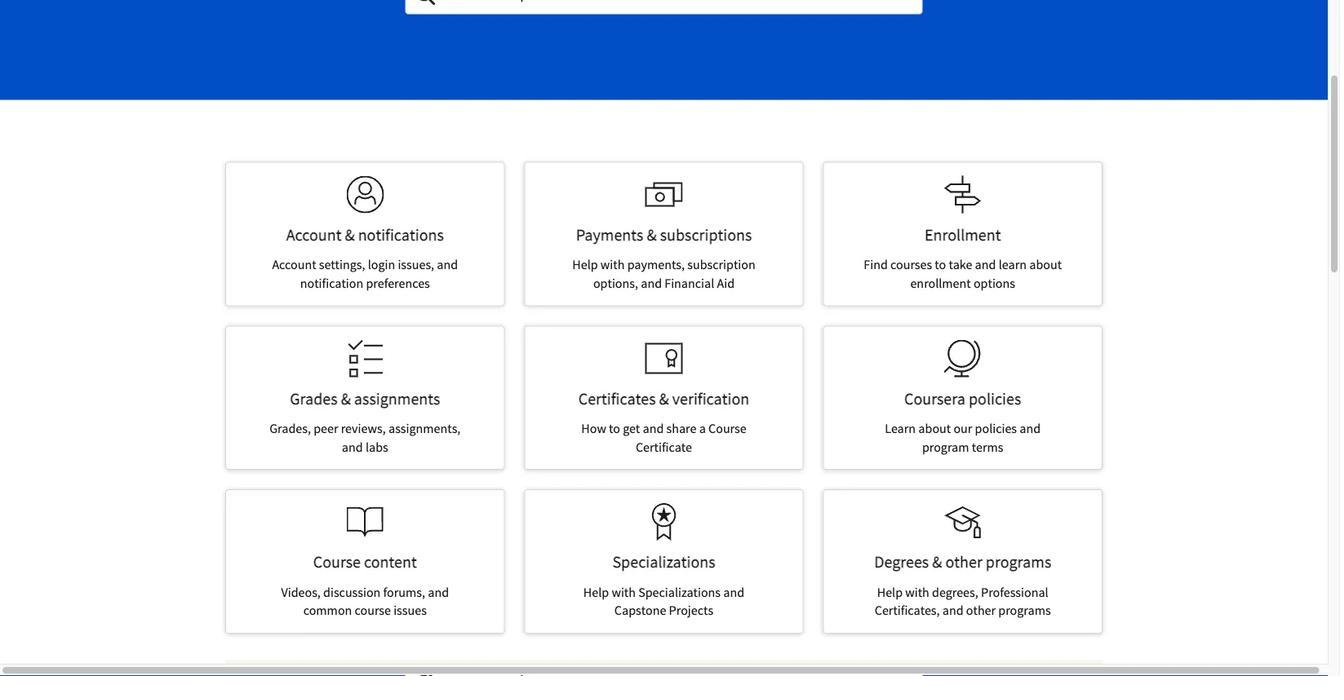 Task type: describe. For each thing, give the bounding box(es) containing it.
login
[[368, 257, 395, 274]]

programs inside help with degrees, professional certificates, and other programs
[[999, 603, 1051, 620]]

about inside find courses to take and learn about enrollment options
[[1029, 257, 1062, 274]]

certificates & verification image
[[645, 340, 683, 378]]

content
[[364, 553, 417, 573]]

enrollment
[[910, 275, 971, 292]]

learn about our policies and program terms
[[885, 421, 1041, 456]]

grades,
[[270, 421, 311, 437]]

learn
[[885, 421, 916, 437]]

settings,
[[319, 257, 365, 274]]

forums,
[[383, 585, 425, 601]]

and inside grades, peer reviews, assignments, and labs
[[342, 439, 363, 456]]

& for degrees
[[932, 553, 942, 573]]

help with payments, subscription options, and financial aid
[[572, 257, 756, 292]]

and inside help with payments, subscription options, and financial aid
[[641, 275, 662, 292]]

0 vertical spatial policies
[[969, 389, 1021, 409]]

degrees
[[874, 553, 929, 573]]

learn
[[999, 257, 1027, 274]]

grades
[[290, 389, 338, 409]]

to inside how to get and share a course certificate
[[609, 421, 620, 437]]

find courses to take and learn about enrollment options
[[864, 257, 1062, 292]]

degrees & other programs
[[874, 553, 1052, 573]]

assignments,
[[388, 421, 461, 437]]

discussion
[[323, 585, 381, 601]]

terms
[[972, 439, 1004, 456]]

labs
[[366, 439, 388, 456]]

common
[[303, 603, 352, 620]]

account for account & notifications
[[286, 225, 342, 245]]

courses
[[891, 257, 932, 274]]

help for payments & subscriptions
[[572, 257, 598, 274]]

0 vertical spatial other
[[946, 553, 983, 573]]

& for payments
[[647, 225, 657, 245]]

coursera policies image
[[944, 340, 982, 378]]

account & notifications image
[[346, 176, 384, 214]]

issues,
[[398, 257, 434, 274]]

help for degrees & other programs
[[877, 585, 903, 601]]

capstone
[[615, 603, 666, 620]]

1 vertical spatial course
[[313, 553, 361, 573]]

payments,
[[627, 257, 685, 274]]

certificates
[[579, 389, 656, 409]]

preferences
[[366, 275, 430, 292]]

projects
[[669, 603, 714, 620]]

course inside how to get and share a course certificate
[[709, 421, 747, 437]]

and inside how to get and share a course certificate
[[643, 421, 664, 437]]

and inside videos, discussion forums, and common course issues
[[428, 585, 449, 601]]

issues
[[394, 603, 427, 620]]

0 vertical spatial specializations
[[613, 553, 716, 573]]

degrees,
[[932, 585, 978, 601]]

specializations inside help with specializations and capstone projects
[[638, 585, 721, 601]]

certificates,
[[875, 603, 940, 620]]

get
[[623, 421, 640, 437]]

and inside help with degrees, professional certificates, and other programs
[[943, 603, 964, 620]]

& for account
[[345, 225, 355, 245]]

with for specializations
[[612, 585, 636, 601]]

course content
[[313, 553, 417, 573]]

help for specializations
[[584, 585, 609, 601]]

program
[[922, 439, 969, 456]]

about inside learn about our policies and program terms
[[919, 421, 951, 437]]

reviews,
[[341, 421, 386, 437]]



Task type: locate. For each thing, give the bounding box(es) containing it.
and inside learn about our policies and program terms
[[1020, 421, 1041, 437]]

account
[[286, 225, 342, 245], [272, 257, 316, 274]]

financial
[[665, 275, 714, 292]]

to left get
[[609, 421, 620, 437]]

& up share
[[659, 389, 669, 409]]

account up notification at left top
[[272, 257, 316, 274]]

with inside help with specializations and capstone projects
[[612, 585, 636, 601]]

1 vertical spatial about
[[919, 421, 951, 437]]

help inside help with degrees, professional certificates, and other programs
[[877, 585, 903, 601]]

videos,
[[281, 585, 321, 601]]

and inside account settings, login issues, and notification preferences
[[437, 257, 458, 274]]

& right grades
[[341, 389, 351, 409]]

share
[[666, 421, 697, 437]]

specializations up help with specializations and capstone projects
[[613, 553, 716, 573]]

course right a
[[709, 421, 747, 437]]

subscription
[[687, 257, 756, 274]]

assignments
[[354, 389, 440, 409]]

0 horizontal spatial course
[[313, 553, 361, 573]]

help inside help with payments, subscription options, and financial aid
[[572, 257, 598, 274]]

peer
[[314, 421, 338, 437]]

certificates & verification
[[579, 389, 749, 409]]

a
[[699, 421, 706, 437]]

grades & assignments image
[[346, 340, 384, 378]]

course content image
[[346, 504, 384, 542]]

take
[[949, 257, 972, 274]]

account settings, login issues, and notification preferences
[[272, 257, 458, 292]]

& for certificates
[[659, 389, 669, 409]]

our
[[954, 421, 972, 437]]

course
[[709, 421, 747, 437], [313, 553, 361, 573]]

0 horizontal spatial to
[[609, 421, 620, 437]]

help with degrees, professional certificates, and other programs
[[875, 585, 1051, 620]]

with inside help with payments, subscription options, and financial aid
[[601, 257, 625, 274]]

policies up our
[[969, 389, 1021, 409]]

with for degrees & other programs
[[905, 585, 930, 601]]

1 vertical spatial policies
[[975, 421, 1017, 437]]

account inside account settings, login issues, and notification preferences
[[272, 257, 316, 274]]

payments & subscriptions image
[[645, 176, 683, 214]]

course
[[355, 603, 391, 620]]

with up options,
[[601, 257, 625, 274]]

other down degrees,
[[966, 603, 996, 620]]

& up settings,
[[345, 225, 355, 245]]

1 vertical spatial programs
[[999, 603, 1051, 620]]

coursera policies
[[905, 389, 1021, 409]]

with up capstone
[[612, 585, 636, 601]]

0 vertical spatial course
[[709, 421, 747, 437]]

account up settings,
[[286, 225, 342, 245]]

1 vertical spatial to
[[609, 421, 620, 437]]

1 horizontal spatial to
[[935, 257, 946, 274]]

& for grades
[[341, 389, 351, 409]]

help inside help with specializations and capstone projects
[[584, 585, 609, 601]]

to
[[935, 257, 946, 274], [609, 421, 620, 437]]

options,
[[593, 275, 638, 292]]

with inside help with degrees, professional certificates, and other programs
[[905, 585, 930, 601]]

help
[[572, 257, 598, 274], [584, 585, 609, 601], [877, 585, 903, 601]]

and
[[437, 257, 458, 274], [975, 257, 996, 274], [641, 275, 662, 292], [643, 421, 664, 437], [1020, 421, 1041, 437], [342, 439, 363, 456], [428, 585, 449, 601], [723, 585, 745, 601], [943, 603, 964, 620]]

0 vertical spatial about
[[1029, 257, 1062, 274]]

policies inside learn about our policies and program terms
[[975, 421, 1017, 437]]

help with specializations and capstone projects
[[584, 585, 745, 620]]

professional
[[981, 585, 1049, 601]]

other inside help with degrees, professional certificates, and other programs
[[966, 603, 996, 620]]

1 vertical spatial specializations
[[638, 585, 721, 601]]

and inside help with specializations and capstone projects
[[723, 585, 745, 601]]

and inside find courses to take and learn about enrollment options
[[975, 257, 996, 274]]

subscriptions
[[660, 225, 752, 245]]

verification
[[672, 389, 749, 409]]

with up certificates,
[[905, 585, 930, 601]]

policies
[[969, 389, 1021, 409], [975, 421, 1017, 437]]

payments
[[576, 225, 644, 245]]

0 vertical spatial programs
[[986, 553, 1052, 573]]

other up degrees,
[[946, 553, 983, 573]]

options
[[974, 275, 1015, 292]]

1 horizontal spatial course
[[709, 421, 747, 437]]

about right learn
[[1029, 257, 1062, 274]]

enrollment image
[[944, 176, 982, 214]]

notification
[[300, 275, 363, 292]]

& up degrees,
[[932, 553, 942, 573]]

to inside find courses to take and learn about enrollment options
[[935, 257, 946, 274]]

programs
[[986, 553, 1052, 573], [999, 603, 1051, 620]]

0 vertical spatial account
[[286, 225, 342, 245]]

&
[[345, 225, 355, 245], [647, 225, 657, 245], [341, 389, 351, 409], [659, 389, 669, 409], [932, 553, 942, 573]]

account for account settings, login issues, and notification preferences
[[272, 257, 316, 274]]

with
[[601, 257, 625, 274], [612, 585, 636, 601], [905, 585, 930, 601]]

policies up terms
[[975, 421, 1017, 437]]

specializations
[[613, 553, 716, 573], [638, 585, 721, 601]]

notifications
[[358, 225, 444, 245]]

coursera
[[905, 389, 966, 409]]

about up the program
[[919, 421, 951, 437]]

programs up professional
[[986, 553, 1052, 573]]

Search for help text field
[[405, 0, 923, 15]]

payments & subscriptions
[[576, 225, 752, 245]]

grades & assignments
[[290, 389, 440, 409]]

1 horizontal spatial about
[[1029, 257, 1062, 274]]

enrollment
[[925, 225, 1001, 245]]

other
[[946, 553, 983, 573], [966, 603, 996, 620]]

with for payments & subscriptions
[[601, 257, 625, 274]]

course up discussion
[[313, 553, 361, 573]]

to up enrollment
[[935, 257, 946, 274]]

grades, peer reviews, assignments, and labs
[[270, 421, 461, 456]]

how to get and share a course certificate
[[581, 421, 747, 456]]

specializations up projects
[[638, 585, 721, 601]]

videos, discussion forums, and common course issues
[[281, 585, 449, 620]]

aid
[[717, 275, 735, 292]]

0 vertical spatial to
[[935, 257, 946, 274]]

degrees & other programs image
[[944, 504, 982, 542]]

0 horizontal spatial about
[[919, 421, 951, 437]]

& up payments,
[[647, 225, 657, 245]]

how
[[581, 421, 606, 437]]

find
[[864, 257, 888, 274]]

programs down professional
[[999, 603, 1051, 620]]

1 vertical spatial account
[[272, 257, 316, 274]]

specializations image
[[645, 504, 683, 542]]

1 vertical spatial other
[[966, 603, 996, 620]]

about
[[1029, 257, 1062, 274], [919, 421, 951, 437]]

account & notifications
[[286, 225, 444, 245]]

None field
[[405, 0, 923, 15]]

certificate
[[636, 439, 692, 456]]



Task type: vqa. For each thing, say whether or not it's contained in the screenshot.
certificate?
no



